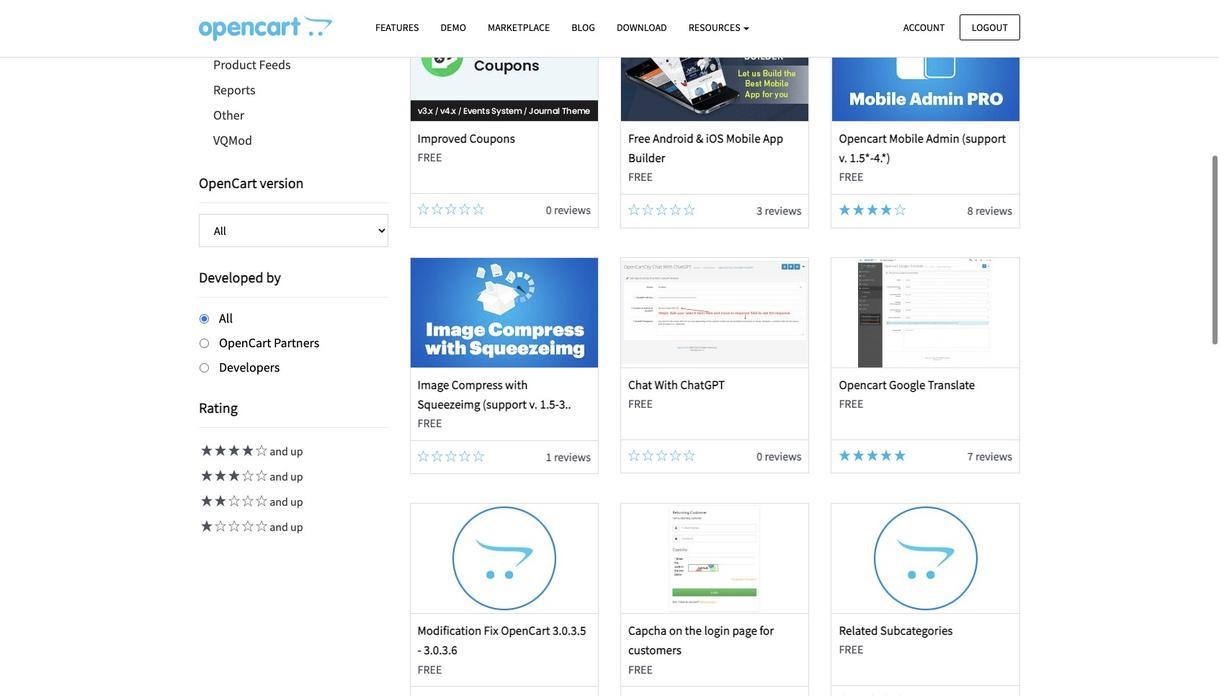 Task type: locate. For each thing, give the bounding box(es) containing it.
0 reviews for improved coupons
[[546, 203, 591, 217]]

3 up from the top
[[290, 495, 303, 509]]

up for 1st and up link from the bottom
[[290, 520, 303, 534]]

v.
[[839, 150, 847, 166], [529, 396, 538, 412]]

free down "1.5*-"
[[839, 170, 863, 184]]

opencart partners
[[219, 334, 319, 351]]

3..
[[559, 396, 571, 412]]

developed
[[199, 268, 263, 286]]

free inside the related subcategories free
[[839, 642, 863, 657]]

with
[[505, 377, 528, 392]]

improved
[[418, 130, 467, 146]]

reports link
[[199, 77, 388, 102]]

v. inside opencart mobile admin (support v. 1.5*-4.*) free
[[839, 150, 847, 166]]

-
[[418, 642, 421, 658]]

free down squeezeimg
[[418, 416, 442, 430]]

star light image
[[213, 445, 226, 456], [240, 445, 254, 456], [839, 449, 851, 461], [894, 449, 906, 461], [199, 495, 213, 507], [199, 521, 213, 532]]

star light o image
[[418, 203, 429, 215], [459, 203, 471, 215], [656, 204, 667, 215], [254, 445, 267, 456], [628, 449, 640, 461], [656, 449, 667, 461], [670, 449, 681, 461], [445, 450, 457, 462], [240, 470, 254, 482], [240, 495, 254, 507], [213, 521, 226, 532], [240, 521, 254, 532], [254, 521, 267, 532]]

chat with chatgpt image
[[621, 258, 809, 367]]

1 opencart from the top
[[839, 130, 887, 146]]

up for second and up link from the top
[[290, 469, 303, 484]]

1 vertical spatial (support
[[483, 396, 527, 412]]

modification
[[418, 623, 481, 639]]

features link
[[365, 15, 430, 40]]

(support
[[962, 130, 1006, 146], [483, 396, 527, 412]]

opencart down "vqmod"
[[199, 174, 257, 192]]

opencart
[[199, 174, 257, 192], [219, 334, 271, 351], [501, 623, 550, 639]]

1 and up from the top
[[267, 444, 303, 459]]

google
[[889, 377, 925, 392]]

free inside opencart google translate free
[[839, 396, 863, 411]]

1 horizontal spatial 0
[[757, 449, 762, 463]]

free down customers
[[628, 662, 653, 676]]

customers
[[628, 642, 682, 658]]

logout link
[[960, 14, 1020, 40]]

0 vertical spatial opencart
[[199, 174, 257, 192]]

product feeds link
[[199, 52, 388, 77]]

related
[[839, 623, 878, 639]]

4 and from the top
[[270, 520, 288, 534]]

(support down with
[[483, 396, 527, 412]]

product
[[213, 56, 256, 73]]

order totals
[[213, 31, 279, 48]]

0 vertical spatial (support
[[962, 130, 1006, 146]]

free down opencart google translate link
[[839, 396, 863, 411]]

mobile right the "ios"
[[726, 130, 761, 146]]

free down chat
[[628, 396, 653, 411]]

opencart up "1.5*-"
[[839, 130, 887, 146]]

opencart left google
[[839, 377, 887, 392]]

modules link
[[200, 1, 388, 27]]

improved coupons image
[[411, 12, 598, 121]]

(support right admin
[[962, 130, 1006, 146]]

0 vertical spatial 0
[[546, 203, 552, 217]]

1 and from the top
[[270, 444, 288, 459]]

up for fourth and up link from the bottom of the page
[[290, 444, 303, 459]]

1 horizontal spatial 0 reviews
[[757, 449, 802, 463]]

opencart for opencart partners
[[219, 334, 271, 351]]

star light o image
[[431, 203, 443, 215], [445, 203, 457, 215], [473, 203, 484, 215], [628, 204, 640, 215], [642, 204, 654, 215], [670, 204, 681, 215], [684, 204, 695, 215], [894, 204, 906, 215], [642, 449, 654, 461], [684, 449, 695, 461], [418, 450, 429, 462], [431, 450, 443, 462], [459, 450, 471, 462], [473, 450, 484, 462], [254, 470, 267, 482], [226, 495, 240, 507], [254, 495, 267, 507], [226, 521, 240, 532]]

(support inside opencart mobile admin (support v. 1.5*-4.*) free
[[962, 130, 1006, 146]]

opencart up the 'developers' at the left bottom of page
[[219, 334, 271, 351]]

other link
[[199, 102, 388, 128]]

mobile
[[726, 130, 761, 146], [889, 130, 924, 146]]

3 and from the top
[[270, 495, 288, 509]]

3 reviews
[[757, 203, 802, 218]]

mobile up 4.*)
[[889, 130, 924, 146]]

0 horizontal spatial mobile
[[726, 130, 761, 146]]

0 reviews
[[546, 203, 591, 217], [757, 449, 802, 463]]

chat with chatgpt free
[[628, 377, 725, 411]]

4 and up from the top
[[267, 520, 303, 534]]

opencart google translate image
[[832, 258, 1019, 367]]

version
[[260, 174, 304, 192]]

capcha on the login page for customers image
[[621, 504, 809, 613]]

account link
[[891, 14, 957, 40]]

opencart for opencart google translate
[[839, 377, 887, 392]]

free inside 'improved coupons free'
[[418, 150, 442, 164]]

opencart google translate link
[[839, 377, 975, 392]]

free
[[418, 150, 442, 164], [628, 170, 653, 184], [839, 170, 863, 184], [628, 396, 653, 411], [839, 396, 863, 411], [418, 416, 442, 430], [839, 642, 863, 657], [418, 662, 442, 676], [628, 662, 653, 676]]

4 up from the top
[[290, 520, 303, 534]]

1 horizontal spatial (support
[[962, 130, 1006, 146]]

1.5-
[[540, 396, 559, 412]]

1.5*-
[[850, 150, 874, 166]]

1 mobile from the left
[[726, 130, 761, 146]]

0 vertical spatial 0 reviews
[[546, 203, 591, 217]]

app
[[763, 130, 783, 146]]

2 mobile from the left
[[889, 130, 924, 146]]

with
[[655, 377, 678, 392]]

2 and from the top
[[270, 469, 288, 484]]

free down the related
[[839, 642, 863, 657]]

1 and up link from the top
[[199, 444, 303, 459]]

admin
[[926, 130, 960, 146]]

up
[[290, 444, 303, 459], [290, 469, 303, 484], [290, 495, 303, 509], [290, 520, 303, 534]]

image compress with squeezeimg (support v. 1.5-3.. free
[[418, 377, 571, 430]]

0 vertical spatial v.
[[839, 150, 847, 166]]

2 up from the top
[[290, 469, 303, 484]]

modification fix opencart 3.0.3.5 - 3.0.3.6 free
[[418, 623, 586, 676]]

1 vertical spatial opencart
[[219, 334, 271, 351]]

opencart inside opencart mobile admin (support v. 1.5*-4.*) free
[[839, 130, 887, 146]]

star light image
[[839, 204, 851, 215], [853, 204, 864, 215], [867, 204, 878, 215], [881, 204, 892, 215], [199, 445, 213, 456], [226, 445, 240, 456], [853, 449, 864, 461], [867, 449, 878, 461], [881, 449, 892, 461], [199, 470, 213, 482], [213, 470, 226, 482], [226, 470, 240, 482], [213, 495, 226, 507]]

2 opencart from the top
[[839, 377, 887, 392]]

reviews for image compress with squeezeimg (support v. 1.5-3..
[[554, 449, 591, 464]]

image compress with squeezeimg (support v. 1.5-3.. image
[[411, 258, 598, 367]]

1 horizontal spatial mobile
[[889, 130, 924, 146]]

chatgpt
[[680, 377, 725, 392]]

opencart right fix
[[501, 623, 550, 639]]

free down -
[[418, 662, 442, 676]]

v. left 1.5-
[[529, 396, 538, 412]]

and for second and up link from the top
[[270, 469, 288, 484]]

resources
[[689, 21, 742, 34]]

0
[[546, 203, 552, 217], [757, 449, 762, 463]]

blog
[[572, 21, 595, 34]]

0 horizontal spatial 0
[[546, 203, 552, 217]]

None radio
[[200, 314, 209, 324]]

free down builder
[[628, 170, 653, 184]]

page
[[732, 623, 757, 639]]

1 horizontal spatial v.
[[839, 150, 847, 166]]

up for third and up link from the top of the page
[[290, 495, 303, 509]]

reviews
[[554, 203, 591, 217], [765, 203, 802, 218], [976, 203, 1012, 218], [765, 449, 802, 463], [976, 449, 1012, 463], [554, 449, 591, 464]]

free android & ios mobile app builder link
[[628, 130, 783, 166]]

2 and up link from the top
[[199, 469, 303, 484]]

free inside opencart mobile admin (support v. 1.5*-4.*) free
[[839, 170, 863, 184]]

squeezeimg
[[418, 396, 480, 412]]

capcha on the login page for customers free
[[628, 623, 774, 676]]

opencart inside opencart google translate free
[[839, 377, 887, 392]]

4 and up link from the top
[[199, 520, 303, 534]]

all
[[219, 310, 233, 326]]

1 vertical spatial opencart
[[839, 377, 887, 392]]

2 vertical spatial opencart
[[501, 623, 550, 639]]

1 vertical spatial v.
[[529, 396, 538, 412]]

0 horizontal spatial v.
[[529, 396, 538, 412]]

free inside image compress with squeezeimg (support v. 1.5-3.. free
[[418, 416, 442, 430]]

1 up from the top
[[290, 444, 303, 459]]

0 for improved coupons
[[546, 203, 552, 217]]

reviews for free android & ios mobile app builder
[[765, 203, 802, 218]]

order totals link
[[199, 27, 388, 52]]

free down improved
[[418, 150, 442, 164]]

reports
[[213, 81, 255, 98]]

1 vertical spatial 0
[[757, 449, 762, 463]]

None radio
[[200, 339, 209, 348], [200, 363, 209, 372], [200, 339, 209, 348], [200, 363, 209, 372]]

3
[[757, 203, 762, 218]]

order
[[213, 31, 244, 48]]

improved coupons link
[[418, 130, 515, 146]]

opencart for opencart mobile admin (support v. 1.5*-4.*)
[[839, 130, 887, 146]]

for
[[760, 623, 774, 639]]

opencart version
[[199, 174, 304, 192]]

opencart mobile admin (support v. 1.5*-4.*) image
[[832, 12, 1019, 121]]

improved coupons free
[[418, 130, 515, 164]]

v. left "1.5*-"
[[839, 150, 847, 166]]

0 horizontal spatial (support
[[483, 396, 527, 412]]

on
[[669, 623, 682, 639]]

logout
[[972, 21, 1008, 34]]

free inside capcha on the login page for customers free
[[628, 662, 653, 676]]

0 vertical spatial opencart
[[839, 130, 887, 146]]

0 horizontal spatial 0 reviews
[[546, 203, 591, 217]]

capcha on the login page for customers link
[[628, 623, 774, 658]]

1 vertical spatial 0 reviews
[[757, 449, 802, 463]]



Task type: vqa. For each thing, say whether or not it's contained in the screenshot.


Task type: describe. For each thing, give the bounding box(es) containing it.
modification fix opencart 3.0.3.5 - 3.0.3.6 link
[[418, 623, 586, 658]]

related subcategories image
[[832, 504, 1019, 613]]

and for fourth and up link from the bottom of the page
[[270, 444, 288, 459]]

other
[[213, 107, 244, 123]]

7
[[967, 449, 973, 463]]

marketplace
[[488, 21, 550, 34]]

chat with chatgpt link
[[628, 377, 725, 392]]

free
[[628, 130, 650, 146]]

and for 1st and up link from the bottom
[[270, 520, 288, 534]]

vqmod link
[[199, 128, 388, 153]]

rating
[[199, 399, 238, 417]]

mobile inside free android & ios mobile app builder free
[[726, 130, 761, 146]]

8 reviews
[[967, 203, 1012, 218]]

3 and up from the top
[[267, 495, 303, 509]]

chat
[[628, 377, 652, 392]]

subcategories
[[880, 623, 953, 639]]

opencart mobile admin (support v. 1.5*-4.*) free
[[839, 130, 1006, 184]]

reviews for chat with chatgpt
[[765, 449, 802, 463]]

image compress with squeezeimg (support v. 1.5-3.. link
[[418, 377, 571, 412]]

builder
[[628, 150, 665, 166]]

demo link
[[430, 15, 477, 40]]

capcha
[[628, 623, 667, 639]]

reviews for opencart mobile admin (support v. 1.5*-4.*)
[[976, 203, 1012, 218]]

1 reviews
[[546, 449, 591, 464]]

free android & ios mobile app builder free
[[628, 130, 783, 184]]

3.0.3.5
[[553, 623, 586, 639]]

&
[[696, 130, 703, 146]]

by
[[266, 268, 281, 286]]

account
[[904, 21, 945, 34]]

(support inside image compress with squeezeimg (support v. 1.5-3.. free
[[483, 396, 527, 412]]

8
[[967, 203, 973, 218]]

partners
[[274, 334, 319, 351]]

free inside free android & ios mobile app builder free
[[628, 170, 653, 184]]

free inside chat with chatgpt free
[[628, 396, 653, 411]]

reviews for improved coupons
[[554, 203, 591, 217]]

opencart for opencart version
[[199, 174, 257, 192]]

0 reviews for chat with chatgpt
[[757, 449, 802, 463]]

ios
[[706, 130, 724, 146]]

opencart inside modification fix opencart 3.0.3.5 - 3.0.3.6 free
[[501, 623, 550, 639]]

image
[[418, 377, 449, 392]]

login
[[704, 623, 730, 639]]

free inside modification fix opencart 3.0.3.5 - 3.0.3.6 free
[[418, 662, 442, 676]]

the
[[685, 623, 702, 639]]

developed by
[[199, 268, 281, 286]]

mobile inside opencart mobile admin (support v. 1.5*-4.*) free
[[889, 130, 924, 146]]

other extensions image
[[199, 15, 332, 41]]

feeds
[[259, 56, 291, 73]]

developers
[[219, 359, 280, 375]]

v. inside image compress with squeezeimg (support v. 1.5-3.. free
[[529, 396, 538, 412]]

resources link
[[678, 15, 760, 40]]

4.*)
[[874, 150, 890, 166]]

3 and up link from the top
[[199, 495, 303, 509]]

download
[[617, 21, 667, 34]]

marketplace link
[[477, 15, 561, 40]]

modification fix opencart 3.0.3.5 - 3.0.3.6 image
[[411, 504, 598, 613]]

compress
[[452, 377, 503, 392]]

translate
[[928, 377, 975, 392]]

7 reviews
[[967, 449, 1012, 463]]

1
[[546, 449, 552, 464]]

blog link
[[561, 15, 606, 40]]

download link
[[606, 15, 678, 40]]

2 and up from the top
[[267, 469, 303, 484]]

fix
[[484, 623, 498, 639]]

reviews for opencart google translate
[[976, 449, 1012, 463]]

opencart mobile admin (support v. 1.5*-4.*) link
[[839, 130, 1006, 166]]

0 for chat with chatgpt
[[757, 449, 762, 463]]

modules
[[213, 6, 259, 22]]

android
[[653, 130, 694, 146]]

product feeds
[[213, 56, 291, 73]]

related subcategories free
[[839, 623, 953, 657]]

opencart google translate free
[[839, 377, 975, 411]]

demo
[[441, 21, 466, 34]]

coupons
[[469, 130, 515, 146]]

features
[[375, 21, 419, 34]]

totals
[[247, 31, 279, 48]]

and for third and up link from the top of the page
[[270, 495, 288, 509]]

free android & ios mobile app builder image
[[621, 12, 809, 121]]

3.0.3.6
[[424, 642, 457, 658]]

vqmod
[[213, 132, 252, 148]]

related subcategories link
[[839, 623, 953, 639]]



